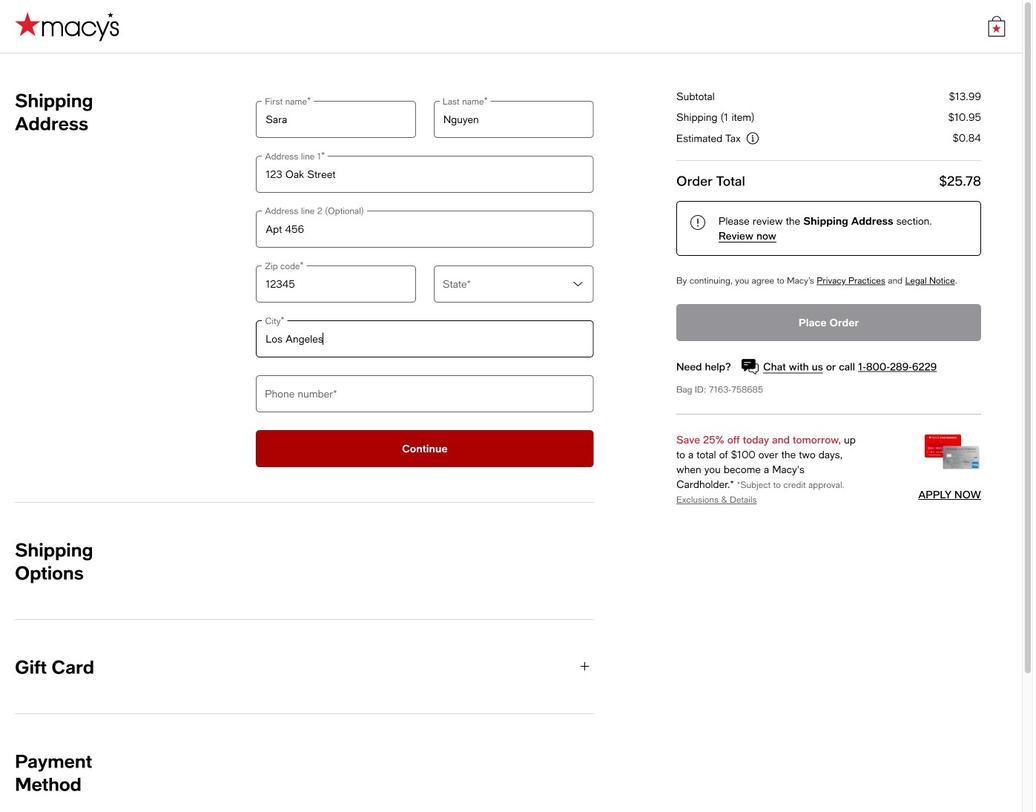Task type: vqa. For each thing, say whether or not it's contained in the screenshot.
SEARCH LARGE image
no



Task type: locate. For each thing, give the bounding box(es) containing it.
1 vertical spatial   text field
[[256, 211, 594, 248]]

0 vertical spatial   text field
[[256, 156, 594, 193]]

shopping bag image
[[987, 16, 1008, 37]]

  text field
[[256, 156, 594, 193], [256, 211, 594, 248], [256, 321, 594, 358]]

  text field
[[256, 101, 416, 138], [434, 101, 594, 138], [256, 266, 416, 303]]

1   text field from the top
[[256, 156, 594, 193]]

2 vertical spatial   text field
[[256, 321, 594, 358]]

  telephone field
[[256, 375, 594, 413]]



Task type: describe. For each thing, give the bounding box(es) containing it.
2   text field from the top
[[256, 211, 594, 248]]

3   text field from the top
[[256, 321, 594, 358]]

macy's home image
[[15, 12, 119, 41]]



